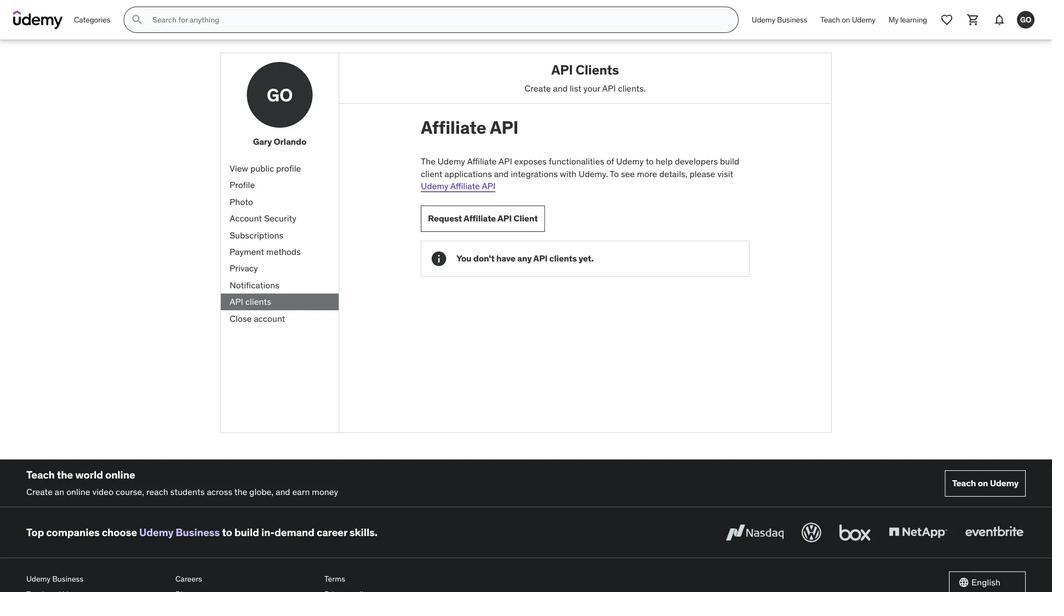 Task type: describe. For each thing, give the bounding box(es) containing it.
1 vertical spatial business
[[176, 526, 220, 539]]

account security link
[[221, 210, 339, 227]]

wishlist image
[[941, 13, 954, 26]]

0 horizontal spatial the
[[57, 468, 73, 481]]

0 horizontal spatial build
[[234, 526, 259, 539]]

developers
[[675, 156, 718, 167]]

reach
[[146, 486, 168, 497]]

categories button
[[67, 7, 117, 33]]

udemy.
[[579, 168, 608, 179]]

Search for anything text field
[[150, 10, 725, 29]]

account
[[254, 313, 285, 324]]

globe,
[[249, 486, 274, 497]]

1 horizontal spatial teach on udemy link
[[945, 470, 1026, 497]]

gary orlando
[[253, 136, 307, 147]]

notifications
[[230, 279, 280, 291]]

1 vertical spatial udemy business link
[[139, 526, 220, 539]]

create inside api clients create and list your api clients.
[[525, 82, 551, 94]]

close
[[230, 313, 252, 324]]

api clients link
[[221, 293, 339, 310]]

you
[[457, 253, 472, 264]]

earn
[[292, 486, 310, 497]]

teach inside teach the world online create an online video course, reach students across the globe, and earn money
[[26, 468, 55, 481]]

exposes
[[515, 156, 547, 167]]

and inside api clients create and list your api clients.
[[553, 82, 568, 94]]

0 vertical spatial on
[[842, 15, 851, 25]]

create inside teach the world online create an online video course, reach students across the globe, and earn money
[[26, 486, 53, 497]]

the udemy affiliate api exposes functionalities of udemy to help developers build client applications and integrations with udemy.  to see more details, please visit udemy affiliate api
[[421, 156, 740, 192]]

learning
[[901, 15, 928, 25]]

choose
[[102, 526, 137, 539]]

affiliate down applications
[[451, 180, 480, 192]]

request affiliate api client button
[[421, 205, 545, 232]]

teach on udemy for 'teach on udemy' link to the left
[[821, 15, 876, 25]]

help
[[656, 156, 673, 167]]

clients inside the view public profile profile photo account security subscriptions payment methods privacy notifications api clients close account
[[245, 296, 271, 307]]

demand
[[275, 526, 315, 539]]

in-
[[261, 526, 275, 539]]

yet.
[[579, 253, 594, 264]]

udemy image
[[13, 10, 63, 29]]

course,
[[116, 486, 144, 497]]

2 vertical spatial business
[[52, 574, 83, 584]]

photo
[[230, 196, 253, 207]]

2 vertical spatial udemy business link
[[26, 571, 167, 587]]

payment
[[230, 246, 264, 257]]

of
[[607, 156, 614, 167]]

clients.
[[618, 82, 646, 94]]

top
[[26, 526, 44, 539]]

applications
[[445, 168, 492, 179]]

companies
[[46, 526, 100, 539]]

an
[[55, 486, 64, 497]]

my learning
[[889, 15, 928, 25]]

please
[[690, 168, 716, 179]]

careers
[[175, 574, 202, 584]]

money
[[312, 486, 338, 497]]

profile link
[[221, 177, 339, 194]]

close account link
[[221, 310, 339, 327]]

world
[[75, 468, 103, 481]]

terms
[[325, 574, 345, 584]]

have
[[497, 253, 516, 264]]

client
[[421, 168, 443, 179]]

api up list
[[552, 61, 573, 78]]

api down applications
[[482, 180, 496, 192]]

career
[[317, 526, 347, 539]]

api up exposes
[[490, 116, 519, 138]]

api clients create and list your api clients.
[[525, 61, 646, 94]]

2 horizontal spatial business
[[777, 15, 808, 25]]

privacy link
[[221, 260, 339, 277]]

api right your
[[602, 82, 616, 94]]

notifications link
[[221, 277, 339, 293]]

0 vertical spatial clients
[[550, 253, 577, 264]]

request
[[428, 213, 462, 224]]

visit
[[718, 168, 734, 179]]

notifications image
[[993, 13, 1006, 26]]

the
[[421, 156, 436, 167]]

security
[[264, 213, 297, 224]]

api left exposes
[[499, 156, 512, 167]]

video
[[92, 486, 114, 497]]

api inside button
[[498, 213, 512, 224]]

request affiliate api client
[[428, 213, 538, 224]]

any
[[518, 253, 532, 264]]

profile
[[276, 163, 301, 174]]

api inside the view public profile profile photo account security subscriptions payment methods privacy notifications api clients close account
[[230, 296, 243, 307]]



Task type: vqa. For each thing, say whether or not it's contained in the screenshot.
NetApp image
yes



Task type: locate. For each thing, give the bounding box(es) containing it.
0 horizontal spatial business
[[52, 574, 83, 584]]

clients
[[576, 61, 619, 78]]

to left in-
[[222, 526, 232, 539]]

1 vertical spatial go
[[267, 84, 293, 106]]

api up close
[[230, 296, 243, 307]]

teach on udemy left my
[[821, 15, 876, 25]]

teach on udemy link up eventbrite image
[[945, 470, 1026, 497]]

0 horizontal spatial on
[[842, 15, 851, 25]]

0 horizontal spatial teach on udemy link
[[814, 7, 882, 33]]

on left my
[[842, 15, 851, 25]]

methods
[[266, 246, 301, 257]]

see
[[621, 168, 635, 179]]

1 horizontal spatial clients
[[550, 253, 577, 264]]

2 vertical spatial and
[[276, 486, 290, 497]]

2 horizontal spatial teach
[[953, 478, 976, 489]]

clients
[[550, 253, 577, 264], [245, 296, 271, 307]]

0 horizontal spatial online
[[66, 486, 90, 497]]

my
[[889, 15, 899, 25]]

orlando
[[274, 136, 307, 147]]

0 vertical spatial business
[[777, 15, 808, 25]]

teach on udemy
[[821, 15, 876, 25], [953, 478, 1019, 489]]

to
[[646, 156, 654, 167], [222, 526, 232, 539]]

and for online
[[276, 486, 290, 497]]

and inside the udemy affiliate api exposes functionalities of udemy to help developers build client applications and integrations with udemy.  to see more details, please visit udemy affiliate api
[[494, 168, 509, 179]]

volkswagen image
[[800, 520, 824, 545]]

and left list
[[553, 82, 568, 94]]

affiliate inside button
[[464, 213, 496, 224]]

client
[[514, 213, 538, 224]]

public
[[250, 163, 274, 174]]

clients down notifications
[[245, 296, 271, 307]]

submit search image
[[131, 13, 144, 26]]

build left in-
[[234, 526, 259, 539]]

across
[[207, 486, 233, 497]]

students
[[170, 486, 205, 497]]

don't
[[474, 253, 495, 264]]

to inside the udemy affiliate api exposes functionalities of udemy to help developers build client applications and integrations with udemy.  to see more details, please visit udemy affiliate api
[[646, 156, 654, 167]]

go link
[[1013, 7, 1039, 33]]

my learning link
[[882, 7, 934, 33]]

0 horizontal spatial teach
[[26, 468, 55, 481]]

teach on udemy for right 'teach on udemy' link
[[953, 478, 1019, 489]]

0 vertical spatial to
[[646, 156, 654, 167]]

and left the earn
[[276, 486, 290, 497]]

go
[[1021, 15, 1032, 24], [267, 84, 293, 106]]

2 horizontal spatial and
[[553, 82, 568, 94]]

udemy business link
[[745, 7, 814, 33], [139, 526, 220, 539], [26, 571, 167, 587]]

the
[[57, 468, 73, 481], [234, 486, 247, 497]]

payment methods link
[[221, 244, 339, 260]]

0 vertical spatial go
[[1021, 15, 1032, 24]]

create
[[525, 82, 551, 94], [26, 486, 53, 497]]

1 vertical spatial to
[[222, 526, 232, 539]]

1 horizontal spatial and
[[494, 168, 509, 179]]

0 vertical spatial the
[[57, 468, 73, 481]]

to
[[610, 168, 619, 179]]

categories
[[74, 15, 110, 25]]

0 vertical spatial build
[[720, 156, 740, 167]]

subscriptions link
[[221, 227, 339, 244]]

0 vertical spatial online
[[105, 468, 135, 481]]

box image
[[837, 520, 874, 545]]

the left globe, on the left of the page
[[234, 486, 247, 497]]

api right any
[[534, 253, 548, 264]]

1 horizontal spatial teach
[[821, 15, 840, 25]]

0 vertical spatial udemy business
[[752, 15, 808, 25]]

1 vertical spatial and
[[494, 168, 509, 179]]

affiliate
[[421, 116, 487, 138], [467, 156, 497, 167], [451, 180, 480, 192], [464, 213, 496, 224]]

english
[[972, 577, 1001, 588]]

1 horizontal spatial business
[[176, 526, 220, 539]]

1 horizontal spatial create
[[525, 82, 551, 94]]

1 vertical spatial online
[[66, 486, 90, 497]]

the up an
[[57, 468, 73, 481]]

business
[[777, 15, 808, 25], [176, 526, 220, 539], [52, 574, 83, 584]]

1 horizontal spatial the
[[234, 486, 247, 497]]

netapp image
[[887, 520, 950, 545]]

list
[[570, 82, 582, 94]]

1 horizontal spatial online
[[105, 468, 135, 481]]

0 vertical spatial teach on udemy link
[[814, 7, 882, 33]]

careers link
[[175, 571, 316, 587]]

1 horizontal spatial build
[[720, 156, 740, 167]]

details,
[[660, 168, 688, 179]]

functionalities
[[549, 156, 605, 167]]

account
[[230, 213, 262, 224]]

0 vertical spatial udemy business link
[[745, 7, 814, 33]]

0 vertical spatial create
[[525, 82, 551, 94]]

1 vertical spatial on
[[978, 478, 989, 489]]

and
[[553, 82, 568, 94], [494, 168, 509, 179], [276, 486, 290, 497]]

and left integrations
[[494, 168, 509, 179]]

integrations
[[511, 168, 558, 179]]

subscriptions
[[230, 229, 284, 241]]

more
[[637, 168, 657, 179]]

0 horizontal spatial to
[[222, 526, 232, 539]]

online up course,
[[105, 468, 135, 481]]

affiliate up applications
[[467, 156, 497, 167]]

1 vertical spatial teach on udemy link
[[945, 470, 1026, 497]]

0 horizontal spatial go
[[267, 84, 293, 106]]

1 horizontal spatial to
[[646, 156, 654, 167]]

udemy business
[[752, 15, 808, 25], [26, 574, 83, 584]]

privacy
[[230, 263, 258, 274]]

and for api
[[494, 168, 509, 179]]

gary
[[253, 136, 272, 147]]

clients left yet.
[[550, 253, 577, 264]]

top companies choose udemy business to build in-demand career skills.
[[26, 526, 378, 539]]

1 vertical spatial udemy business
[[26, 574, 83, 584]]

small image
[[959, 577, 970, 588]]

teach the world online create an online video course, reach students across the globe, and earn money
[[26, 468, 338, 497]]

build inside the udemy affiliate api exposes functionalities of udemy to help developers build client applications and integrations with udemy.  to see more details, please visit udemy affiliate api
[[720, 156, 740, 167]]

create left list
[[525, 82, 551, 94]]

view
[[230, 163, 248, 174]]

go right notifications icon in the top of the page
[[1021, 15, 1032, 24]]

teach on udemy link left my
[[814, 7, 882, 33]]

api left client
[[498, 213, 512, 224]]

with
[[560, 168, 577, 179]]

1 vertical spatial create
[[26, 486, 53, 497]]

photo link
[[221, 194, 339, 210]]

0 horizontal spatial teach on udemy
[[821, 15, 876, 25]]

udemy affiliate api link
[[421, 180, 496, 192]]

0 vertical spatial and
[[553, 82, 568, 94]]

0 horizontal spatial clients
[[245, 296, 271, 307]]

build
[[720, 156, 740, 167], [234, 526, 259, 539]]

affiliate api
[[421, 116, 519, 138]]

0 horizontal spatial udemy business
[[26, 574, 83, 584]]

on up eventbrite image
[[978, 478, 989, 489]]

view public profile profile photo account security subscriptions payment methods privacy notifications api clients close account
[[230, 163, 301, 324]]

affiliate right the request
[[464, 213, 496, 224]]

0 horizontal spatial and
[[276, 486, 290, 497]]

api
[[552, 61, 573, 78], [602, 82, 616, 94], [490, 116, 519, 138], [499, 156, 512, 167], [482, 180, 496, 192], [498, 213, 512, 224], [534, 253, 548, 264], [230, 296, 243, 307]]

eventbrite image
[[963, 520, 1026, 545]]

you don't have any api clients yet.
[[457, 253, 594, 264]]

1 horizontal spatial go
[[1021, 15, 1032, 24]]

udemy
[[752, 15, 776, 25], [852, 15, 876, 25], [438, 156, 465, 167], [616, 156, 644, 167], [421, 180, 449, 192], [990, 478, 1019, 489], [139, 526, 173, 539], [26, 574, 50, 584]]

profile
[[230, 179, 255, 191]]

shopping cart with 0 items image
[[967, 13, 980, 26]]

affiliate up the
[[421, 116, 487, 138]]

go up gary orlando
[[267, 84, 293, 106]]

view public profile link
[[221, 160, 339, 177]]

1 vertical spatial build
[[234, 526, 259, 539]]

skills.
[[350, 526, 378, 539]]

1 horizontal spatial on
[[978, 478, 989, 489]]

nasdaq image
[[724, 520, 787, 545]]

your
[[584, 82, 601, 94]]

build up visit
[[720, 156, 740, 167]]

1 horizontal spatial udemy business
[[752, 15, 808, 25]]

0 horizontal spatial create
[[26, 486, 53, 497]]

terms link
[[325, 571, 465, 587]]

1 vertical spatial clients
[[245, 296, 271, 307]]

and inside teach the world online create an online video course, reach students across the globe, and earn money
[[276, 486, 290, 497]]

0 vertical spatial teach on udemy
[[821, 15, 876, 25]]

1 horizontal spatial teach on udemy
[[953, 478, 1019, 489]]

1 vertical spatial the
[[234, 486, 247, 497]]

teach on udemy link
[[814, 7, 882, 33], [945, 470, 1026, 497]]

teach
[[821, 15, 840, 25], [26, 468, 55, 481], [953, 478, 976, 489]]

create left an
[[26, 486, 53, 497]]

on
[[842, 15, 851, 25], [978, 478, 989, 489]]

1 vertical spatial teach on udemy
[[953, 478, 1019, 489]]

to up more
[[646, 156, 654, 167]]

online right an
[[66, 486, 90, 497]]

teach on udemy up eventbrite image
[[953, 478, 1019, 489]]

english button
[[949, 571, 1026, 592]]



